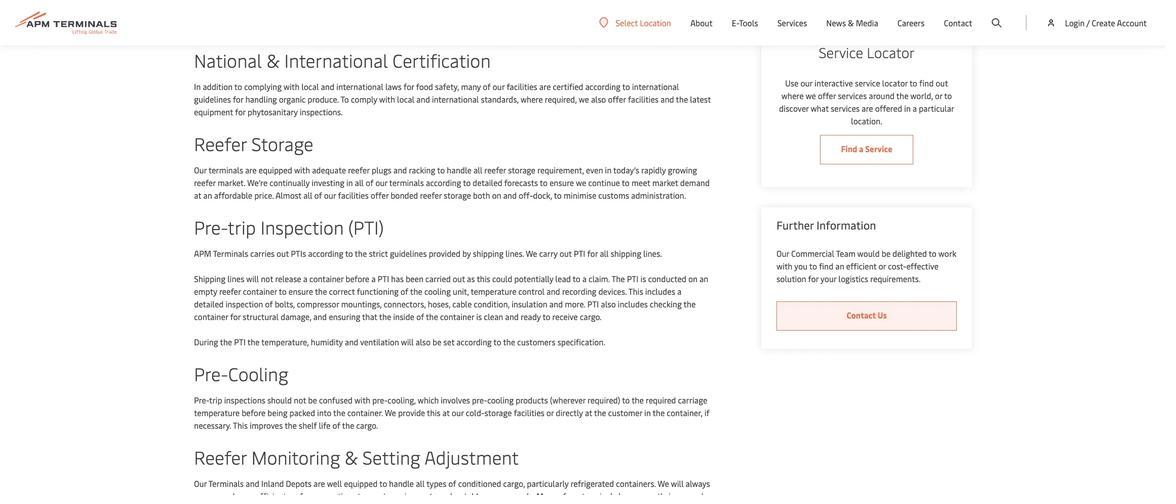 Task type: describe. For each thing, give the bounding box(es) containing it.
reefer right bonded
[[420, 190, 442, 201]]

for up claim.
[[587, 248, 598, 259]]

(wherever
[[550, 395, 586, 406]]

we inside we appreciate the value of your reefer cargo and therefore ensure that our facilities are equipped with reliable power sources, 24-hour back up, and the latest in digital data logging. our terminals and storage depots use the latest technology such as cctv and controlled access to ensure the highest levels of security.
[[194, 0, 205, 9]]

market.
[[218, 177, 245, 188]]

1 vertical spatial service
[[865, 144, 892, 155]]

produce.
[[308, 94, 339, 105]]

our inside 'use our interactive service locator to find out where we offer services around the world, or to discover what services are offered in a particular location.'
[[801, 78, 813, 89]]

a down conducted
[[677, 286, 681, 297]]

facilities inside the "our terminals are equipped with adequate reefer plugs and racking to handle all reefer storage requirement, even in today's rapidly growing reefer market. we're continually investing in all of our terminals according to detailed forecasts to ensure we continue to meet market demand at an affordable price. almost all of our facilities offer bonded reefer storage both on and off-dock, to minimise customs administration."
[[338, 190, 369, 201]]

offer inside in addition to complying with local and international laws for food safety, many of our facilities are certified according to international guidelines for handling organic produce. to comply with local and international standards, where required, we also offer facilities and the latest equipment for phytosanitary inspections.
[[608, 94, 626, 105]]

terminals inside we appreciate the value of your reefer cargo and therefore ensure that our facilities are equipped with reliable power sources, 24-hour back up, and the latest in digital data logging. our terminals and storage depots use the latest technology such as cctv and controlled access to ensure the highest levels of security.
[[343, 10, 378, 21]]

facilities inside pre-trip inspections should not be confused with pre-cooling, which involves pre-cooling products (wherever required) to the required carriage temperature before being packed into the container. we provide this at our cold-storage facilities or directly at the customer in the container, if necessary. this improves the shelf life of the cargo.
[[514, 408, 544, 419]]

pti up pre-cooling
[[234, 337, 246, 348]]

has
[[391, 274, 404, 285]]

cooling inside pre-trip inspections should not be confused with pre-cooling, which involves pre-cooling products (wherever required) to the required carriage temperature before being packed into the container. we provide this at our cold-storage facilities or directly at the customer in the container, if necessary. this improves the shelf life of the cargo.
[[487, 395, 514, 406]]

pre- for pre-cooling
[[194, 362, 228, 386]]

an inside our commercial team would be delighted to work with you to find an efficient or cost-effective solution for your logistics requirements.
[[835, 261, 844, 272]]

cargo
[[334, 0, 354, 9]]

we inside "our terminals and inland depots are well equipped to handle all types of conditioned cargo, particularly refrigerated containers. we will always ensure we have sufficient reefer connections to meet requirements and a stable power supply. many of our terminals have recently increase"
[[658, 479, 669, 490]]

reefer storage
[[194, 131, 313, 156]]

1 horizontal spatial international
[[432, 94, 479, 105]]

logistics
[[838, 274, 868, 285]]

reefer left the market.
[[194, 177, 216, 188]]

during the pti the temperature, humidity and ventilation will also be set according to the customers specification.
[[194, 337, 605, 348]]

or inside pre-trip inspections should not be confused with pre-cooling, which involves pre-cooling products (wherever required) to the required carriage temperature before being packed into the container. we provide this at our cold-storage facilities or directly at the customer in the container, if necessary. this improves the shelf life of the cargo.
[[546, 408, 554, 419]]

or inside 'use our interactive service locator to find out where we offer services around the world, or to discover what services are offered in a particular location.'
[[935, 90, 942, 102]]

an inside shipping lines will not release a container before a pti has been carried out as this could potentially lead to a claim. the pti is conducted on an empty reefer container to ensure the correct functioning of the cooling unit, temperature control and recording devices. this includes a detailed inspection of bolts, compressor mountings, connectors, hoses, cable condition, insulation and more. pti also includes checking the container for structural damage, and ensuring that the inside of the container is clean and ready to receive cargo.
[[699, 274, 708, 285]]

discover
[[779, 103, 809, 114]]

our for our commercial team would be delighted to work with you to find an efficient or cost-effective solution for your logistics requirements.
[[777, 248, 789, 260]]

media
[[856, 17, 878, 28]]

a up recording
[[582, 274, 587, 285]]

terminals up the market.
[[209, 165, 243, 176]]

that inside we appreciate the value of your reefer cargo and therefore ensure that our facilities are equipped with reliable power sources, 24-hour back up, and the latest in digital data logging. our terminals and storage depots use the latest technology such as cctv and controlled access to ensure the highest levels of security.
[[434, 0, 449, 9]]

value
[[261, 0, 281, 9]]

1 vertical spatial is
[[476, 312, 482, 323]]

for down handling
[[235, 106, 246, 118]]

in right investing
[[346, 177, 353, 188]]

a up functioning
[[371, 274, 376, 285]]

data
[[280, 10, 296, 21]]

life
[[319, 420, 331, 432]]

reefer left plugs
[[348, 165, 370, 176]]

find inside 'use our interactive service locator to find out where we offer services around the world, or to discover what services are offered in a particular location.'
[[919, 78, 934, 89]]

your inside we appreciate the value of your reefer cargo and therefore ensure that our facilities are equipped with reliable power sources, 24-hour back up, and the latest in digital data logging. our terminals and storage depots use the latest technology such as cctv and controlled access to ensure the highest levels of security.
[[292, 0, 308, 9]]

2 vertical spatial &
[[345, 445, 358, 470]]

requirement,
[[537, 165, 584, 176]]

by
[[462, 248, 471, 259]]

1 horizontal spatial latest
[[480, 10, 501, 21]]

locator
[[882, 78, 908, 89]]

will inside shipping lines will not release a container before a pti has been carried out as this could potentially lead to a claim. the pti is conducted on an empty reefer container to ensure the correct functioning of the cooling unit, temperature control and recording devices. this includes a detailed inspection of bolts, compressor mountings, connectors, hoses, cable condition, insulation and more. pti also includes checking the container for structural damage, and ensuring that the inside of the container is clean and ready to receive cargo.
[[246, 274, 259, 285]]

0 vertical spatial includes
[[645, 286, 675, 297]]

off-
[[519, 190, 533, 201]]

administration.
[[631, 190, 686, 201]]

login / create account
[[1065, 17, 1147, 28]]

team
[[836, 248, 855, 260]]

for right laws
[[404, 81, 414, 92]]

cooling inside shipping lines will not release a container before a pti has been carried out as this could potentially lead to a claim. the pti is conducted on an empty reefer container to ensure the correct functioning of the cooling unit, temperature control and recording devices. this includes a detailed inspection of bolts, compressor mountings, connectors, hoses, cable condition, insulation and more. pti also includes checking the container for structural damage, and ensuring that the inside of the container is clean and ready to receive cargo.
[[424, 286, 451, 297]]

setting
[[362, 445, 420, 470]]

also inside shipping lines will not release a container before a pti has been carried out as this could potentially lead to a claim. the pti is conducted on an empty reefer container to ensure the correct functioning of the cooling unit, temperature control and recording devices. this includes a detailed inspection of bolts, compressor mountings, connectors, hoses, cable condition, insulation and more. pti also includes checking the container for structural damage, and ensuring that the inside of the container is clean and ready to receive cargo.
[[601, 299, 616, 310]]

0 horizontal spatial international
[[336, 81, 383, 92]]

apm terminals carries out ptis according to the strict guidelines provided by shipping lines. we carry out pti for all shipping lines.
[[194, 248, 664, 259]]

lead
[[555, 274, 571, 285]]

all right investing
[[355, 177, 364, 188]]

sufficient
[[252, 491, 286, 496]]

locator
[[867, 43, 915, 62]]

are inside "our terminals and inland depots are well equipped to handle all types of conditioned cargo, particularly refrigerated containers. we will always ensure we have sufficient reefer connections to meet requirements and a stable power supply. many of our terminals have recently increase"
[[314, 479, 325, 490]]

1 lines. from the left
[[506, 248, 524, 259]]

carry
[[539, 248, 558, 259]]

digital
[[255, 10, 278, 21]]

inspections
[[224, 395, 265, 406]]

connectors,
[[384, 299, 426, 310]]

according right set
[[456, 337, 492, 348]]

the
[[612, 274, 625, 285]]

depots
[[424, 10, 450, 21]]

location.
[[851, 116, 882, 127]]

are inside we appreciate the value of your reefer cargo and therefore ensure that our facilities are equipped with reliable power sources, 24-hour back up, and the latest in digital data logging. our terminals and storage depots use the latest technology such as cctv and controlled access to ensure the highest levels of security.
[[498, 0, 510, 9]]

for inside shipping lines will not release a container before a pti has been carried out as this could potentially lead to a claim. the pti is conducted on an empty reefer container to ensure the correct functioning of the cooling unit, temperature control and recording devices. this includes a detailed inspection of bolts, compressor mountings, connectors, hoses, cable condition, insulation and more. pti also includes checking the container for structural damage, and ensuring that the inside of the container is clean and ready to receive cargo.
[[230, 312, 241, 323]]

packed
[[289, 408, 315, 419]]

1 vertical spatial includes
[[618, 299, 648, 310]]

this inside shipping lines will not release a container before a pti has been carried out as this could potentially lead to a claim. the pti is conducted on an empty reefer container to ensure the correct functioning of the cooling unit, temperature control and recording devices. this includes a detailed inspection of bolts, compressor mountings, connectors, hoses, cable condition, insulation and more. pti also includes checking the container for structural damage, and ensuring that the inside of the container is clean and ready to receive cargo.
[[477, 274, 490, 285]]

1 vertical spatial guidelines
[[390, 248, 427, 259]]

terminals up bonded
[[389, 177, 424, 188]]

where inside in addition to complying with local and international laws for food safety, many of our facilities are certified according to international guidelines for handling organic produce. to comply with local and international standards, where required, we also offer facilities and the latest equipment for phytosanitary inspections.
[[521, 94, 543, 105]]

service
[[855, 78, 880, 89]]

affordable
[[214, 190, 252, 201]]

claim.
[[589, 274, 610, 285]]

meet inside the "our terminals are equipped with adequate reefer plugs and racking to handle all reefer storage requirement, even in today's rapidly growing reefer market. we're continually investing in all of our terminals according to detailed forecasts to ensure we continue to meet market demand at an affordable price. almost all of our facilities offer bonded reefer storage both on and off-dock, to minimise customs administration."
[[632, 177, 650, 188]]

1 vertical spatial services
[[831, 103, 860, 114]]

demand
[[680, 177, 710, 188]]

your inside our commercial team would be delighted to work with you to find an efficient or cost-effective solution for your logistics requirements.
[[820, 274, 837, 285]]

requirements.
[[870, 274, 921, 285]]

container,
[[667, 408, 702, 419]]

container up during
[[194, 312, 228, 323]]

carried
[[425, 274, 451, 285]]

out inside 'use our interactive service locator to find out where we offer services around the world, or to discover what services are offered in a particular location.'
[[936, 78, 948, 89]]

our down plugs
[[375, 177, 387, 188]]

ensure inside shipping lines will not release a container before a pti has been carried out as this could potentially lead to a claim. the pti is conducted on an empty reefer container to ensure the correct functioning of the cooling unit, temperature control and recording devices. this includes a detailed inspection of bolts, compressor mountings, connectors, hoses, cable condition, insulation and more. pti also includes checking the container for structural damage, and ensuring that the inside of the container is clean and ready to receive cargo.
[[289, 286, 313, 297]]

where inside 'use our interactive service locator to find out where we offer services around the world, or to discover what services are offered in a particular location.'
[[781, 90, 804, 102]]

empty
[[194, 286, 217, 297]]

inland
[[261, 479, 284, 490]]

or inside our commercial team would be delighted to work with you to find an efficient or cost-effective solution for your logistics requirements.
[[879, 261, 886, 272]]

cctv
[[574, 10, 592, 21]]

minimise
[[564, 190, 596, 201]]

on inside the "our terminals are equipped with adequate reefer plugs and racking to handle all reefer storage requirement, even in today's rapidly growing reefer market. we're continually investing in all of our terminals according to detailed forecasts to ensure we continue to meet market demand at an affordable price. almost all of our facilities offer bonded reefer storage both on and off-dock, to minimise customs administration."
[[492, 190, 501, 201]]

we inside in addition to complying with local and international laws for food safety, many of our facilities are certified according to international guidelines for handling organic produce. to comply with local and international standards, where required, we also offer facilities and the latest equipment for phytosanitary inspections.
[[579, 94, 589, 105]]

pre-trip inspection (pti)
[[194, 215, 384, 240]]

a right find
[[859, 144, 863, 155]]

ensure inside the "our terminals are equipped with adequate reefer plugs and racking to handle all reefer storage requirement, even in today's rapidly growing reefer market. we're continually investing in all of our terminals according to detailed forecasts to ensure we continue to meet market demand at an affordable price. almost all of our facilities offer bonded reefer storage both on and off-dock, to minimise customs administration."
[[550, 177, 574, 188]]

(pti)
[[348, 215, 384, 240]]

out inside shipping lines will not release a container before a pti has been carried out as this could potentially lead to a claim. the pti is conducted on an empty reefer container to ensure the correct functioning of the cooling unit, temperature control and recording devices. this includes a detailed inspection of bolts, compressor mountings, connectors, hoses, cable condition, insulation and more. pti also includes checking the container for structural damage, and ensuring that the inside of the container is clean and ready to receive cargo.
[[453, 274, 465, 285]]

forecasts
[[504, 177, 538, 188]]

cooling,
[[388, 395, 416, 406]]

e-tools button
[[732, 0, 758, 46]]

about
[[690, 17, 713, 28]]

in up continue
[[605, 165, 611, 176]]

1 horizontal spatial local
[[397, 94, 414, 105]]

pti right the carry
[[574, 248, 585, 259]]

of inside pre-trip inspections should not be confused with pre-cooling, which involves pre-cooling products (wherever required) to the required carriage temperature before being packed into the container. we provide this at our cold-storage facilities or directly at the customer in the container, if necessary. this improves the shelf life of the cargo.
[[332, 420, 340, 432]]

all up claim.
[[600, 248, 609, 259]]

are inside 'use our interactive service locator to find out where we offer services around the world, or to discover what services are offered in a particular location.'
[[862, 103, 873, 114]]

container down the cable on the bottom left of the page
[[440, 312, 474, 323]]

shipping
[[194, 274, 225, 285]]

in inside 'use our interactive service locator to find out where we offer services around the world, or to discover what services are offered in a particular location.'
[[904, 103, 911, 114]]

today's
[[613, 165, 639, 176]]

what
[[811, 103, 829, 114]]

with down laws
[[379, 94, 395, 105]]

our for our terminals are equipped with adequate reefer plugs and racking to handle all reefer storage requirement, even in today's rapidly growing reefer market. we're continually investing in all of our terminals according to detailed forecasts to ensure we continue to meet market demand at an affordable price. almost all of our facilities offer bonded reefer storage both on and off-dock, to minimise customs administration.
[[194, 165, 207, 176]]

tools
[[739, 17, 758, 28]]

as inside shipping lines will not release a container before a pti has been carried out as this could potentially lead to a claim. the pti is conducted on an empty reefer container to ensure the correct functioning of the cooling unit, temperature control and recording devices. this includes a detailed inspection of bolts, compressor mountings, connectors, hoses, cable condition, insulation and more. pti also includes checking the container for structural damage, and ensuring that the inside of the container is clean and ready to receive cargo.
[[467, 274, 475, 285]]

for left handling
[[233, 94, 243, 105]]

careers button
[[898, 0, 925, 46]]

customs
[[598, 190, 629, 201]]

contact for contact
[[944, 17, 972, 28]]

solution
[[777, 274, 806, 285]]

effective
[[906, 261, 939, 272]]

containers.
[[616, 479, 656, 490]]

such
[[545, 10, 562, 21]]

monitoring
[[251, 445, 340, 470]]

cargo. inside shipping lines will not release a container before a pti has been carried out as this could potentially lead to a claim. the pti is conducted on an empty reefer container to ensure the correct functioning of the cooling unit, temperature control and recording devices. this includes a detailed inspection of bolts, compressor mountings, connectors, hoses, cable condition, insulation and more. pti also includes checking the container for structural damage, and ensuring that the inside of the container is clean and ready to receive cargo.
[[580, 312, 602, 323]]

news & media button
[[826, 0, 878, 46]]

provide
[[398, 408, 425, 419]]

depots
[[286, 479, 312, 490]]

around
[[869, 90, 895, 102]]

2 horizontal spatial at
[[585, 408, 592, 419]]

location
[[640, 17, 671, 28]]

according inside the "our terminals are equipped with adequate reefer plugs and racking to handle all reefer storage requirement, even in today's rapidly growing reefer market. we're continually investing in all of our terminals according to detailed forecasts to ensure we continue to meet market demand at an affordable price. almost all of our facilities offer bonded reefer storage both on and off-dock, to minimise customs administration."
[[426, 177, 461, 188]]

power inside "our terminals and inland depots are well equipped to handle all types of conditioned cargo, particularly refrigerated containers. we will always ensure we have sufficient reefer connections to meet requirements and a stable power supply. many of our terminals have recently increase"
[[485, 491, 507, 496]]

requirements
[[388, 491, 437, 496]]

shelf
[[299, 420, 317, 432]]

services
[[777, 17, 807, 28]]

adjustment
[[424, 445, 519, 470]]

unit,
[[453, 286, 469, 297]]

our inside in addition to complying with local and international laws for food safety, many of our facilities are certified according to international guidelines for handling organic produce. to comply with local and international standards, where required, we also offer facilities and the latest equipment for phytosanitary inspections.
[[493, 81, 505, 92]]

with inside pre-trip inspections should not be confused with pre-cooling, which involves pre-cooling products (wherever required) to the required carriage temperature before being packed into the container. we provide this at our cold-storage facilities or directly at the customer in the container, if necessary. this improves the shelf life of the cargo.
[[354, 395, 370, 406]]

recording
[[562, 286, 596, 297]]

2 vertical spatial also
[[416, 337, 431, 348]]

0 vertical spatial services
[[838, 90, 867, 102]]

1 have from the left
[[233, 491, 250, 496]]

on inside shipping lines will not release a container before a pti has been carried out as this could potentially lead to a claim. the pti is conducted on an empty reefer container to ensure the correct functioning of the cooling unit, temperature control and recording devices. this includes a detailed inspection of bolts, compressor mountings, connectors, hoses, cable condition, insulation and more. pti also includes checking the container for structural damage, and ensuring that the inside of the container is clean and ready to receive cargo.
[[688, 274, 698, 285]]

work
[[938, 248, 956, 260]]

services button
[[777, 0, 807, 46]]

we inside pre-trip inspections should not be confused with pre-cooling, which involves pre-cooling products (wherever required) to the required carriage temperature before being packed into the container. we provide this at our cold-storage facilities or directly at the customer in the container, if necessary. this improves the shelf life of the cargo.
[[385, 408, 396, 419]]

inside
[[393, 312, 414, 323]]

a right release
[[303, 274, 307, 285]]

2 horizontal spatial international
[[632, 81, 679, 92]]

login / create account link
[[1046, 0, 1147, 46]]

service locator
[[819, 43, 915, 62]]

this inside shipping lines will not release a container before a pti has been carried out as this could potentially lead to a claim. the pti is conducted on an empty reefer container to ensure the correct functioning of the cooling unit, temperature control and recording devices. this includes a detailed inspection of bolts, compressor mountings, connectors, hoses, cable condition, insulation and more. pti also includes checking the container for structural damage, and ensuring that the inside of the container is clean and ready to receive cargo.
[[628, 286, 643, 297]]

being
[[267, 408, 287, 419]]

0 horizontal spatial local
[[301, 81, 319, 92]]

are inside the "our terminals are equipped with adequate reefer plugs and racking to handle all reefer storage requirement, even in today's rapidly growing reefer market. we're continually investing in all of our terminals according to detailed forecasts to ensure we continue to meet market demand at an affordable price. almost all of our facilities offer bonded reefer storage both on and off-dock, to minimise customs administration."
[[245, 165, 257, 176]]

the inside in addition to complying with local and international laws for food safety, many of our facilities are certified according to international guidelines for handling organic produce. to comply with local and international standards, where required, we also offer facilities and the latest equipment for phytosanitary inspections.
[[676, 94, 688, 105]]

detailed inside the "our terminals are equipped with adequate reefer plugs and racking to handle all reefer storage requirement, even in today's rapidly growing reefer market. we're continually investing in all of our terminals according to detailed forecasts to ensure we continue to meet market demand at an affordable price. almost all of our facilities offer bonded reefer storage both on and off-dock, to minimise customs administration."
[[473, 177, 502, 188]]

checking
[[650, 299, 682, 310]]

we appreciate the value of your reefer cargo and therefore ensure that our facilities are equipped with reliable power sources, 24-hour back up, and the latest in digital data logging. our terminals and storage depots use the latest technology such as cctv and controlled access to ensure the highest levels of security.
[[194, 0, 711, 34]]

terminals inside "our terminals and inland depots are well equipped to handle all types of conditioned cargo, particularly refrigerated containers. we will always ensure we have sufficient reefer connections to meet requirements and a stable power supply. many of our terminals have recently increase"
[[582, 491, 616, 496]]

equipped inside "our terminals and inland depots are well equipped to handle all types of conditioned cargo, particularly refrigerated containers. we will always ensure we have sufficient reefer connections to meet requirements and a stable power supply. many of our terminals have recently increase"
[[344, 479, 378, 490]]

reefer up both
[[484, 165, 506, 176]]

reefer for reefer storage
[[194, 131, 247, 156]]

cooling
[[228, 362, 288, 386]]

set
[[443, 337, 454, 348]]

many
[[461, 81, 481, 92]]

both
[[473, 190, 490, 201]]

required)
[[588, 395, 620, 406]]

levels
[[237, 23, 258, 34]]

latest inside in addition to complying with local and international laws for food safety, many of our facilities are certified according to international guidelines for handling organic produce. to comply with local and international standards, where required, we also offer facilities and the latest equipment for phytosanitary inspections.
[[690, 94, 711, 105]]

with inside the "our terminals are equipped with adequate reefer plugs and racking to handle all reefer storage requirement, even in today's rapidly growing reefer market. we're continually investing in all of our terminals according to detailed forecasts to ensure we continue to meet market demand at an affordable price. almost all of our facilities offer bonded reefer storage both on and off-dock, to minimise customs administration."
[[294, 165, 310, 176]]

with inside our commercial team would be delighted to work with you to find an efficient or cost-effective solution for your logistics requirements.
[[777, 261, 792, 272]]

ready
[[521, 312, 541, 323]]

we're
[[247, 177, 268, 188]]

apm
[[194, 248, 211, 259]]



Task type: vqa. For each thing, say whether or not it's contained in the screenshot.
leftmost Availability
no



Task type: locate. For each thing, give the bounding box(es) containing it.
functioning
[[357, 286, 399, 297]]

into
[[317, 408, 331, 419]]

find up world,
[[919, 78, 934, 89]]

0 vertical spatial trip
[[228, 215, 256, 240]]

trip for inspection
[[228, 215, 256, 240]]

1 vertical spatial on
[[688, 274, 698, 285]]

2 vertical spatial or
[[546, 408, 554, 419]]

1 vertical spatial terminals
[[208, 479, 244, 490]]

all up requirements
[[416, 479, 425, 490]]

1 vertical spatial pre-
[[194, 362, 228, 386]]

many
[[536, 491, 556, 496]]

2 have from the left
[[618, 491, 636, 496]]

or left cost-
[[879, 261, 886, 272]]

at left affordable
[[194, 190, 201, 201]]

continually
[[270, 177, 310, 188]]

1 horizontal spatial an
[[699, 274, 708, 285]]

further
[[777, 218, 814, 233]]

select location button
[[599, 17, 671, 28]]

pti up functioning
[[378, 274, 389, 285]]

plugs
[[372, 165, 391, 176]]

1 vertical spatial handle
[[389, 479, 414, 490]]

also down devices.
[[601, 299, 616, 310]]

1 horizontal spatial that
[[434, 0, 449, 9]]

1 horizontal spatial or
[[879, 261, 886, 272]]

facilities inside we appreciate the value of your reefer cargo and therefore ensure that our facilities are equipped with reliable power sources, 24-hour back up, and the latest in digital data logging. our terminals and storage depots use the latest technology such as cctv and controlled access to ensure the highest levels of security.
[[465, 0, 496, 9]]

as up unit,
[[467, 274, 475, 285]]

all inside "our terminals and inland depots are well equipped to handle all types of conditioned cargo, particularly refrigerated containers. we will always ensure we have sufficient reefer connections to meet requirements and a stable power supply. many of our terminals have recently increase"
[[416, 479, 425, 490]]

an inside the "our terminals are equipped with adequate reefer plugs and racking to handle all reefer storage requirement, even in today's rapidly growing reefer market. we're continually investing in all of our terminals according to detailed forecasts to ensure we continue to meet market demand at an affordable price. almost all of our facilities offer bonded reefer storage both on and off-dock, to minimise customs administration."
[[203, 190, 212, 201]]

1 horizontal spatial offer
[[608, 94, 626, 105]]

1 vertical spatial local
[[397, 94, 414, 105]]

2 vertical spatial be
[[308, 395, 317, 406]]

our for our terminals and inland depots are well equipped to handle all types of conditioned cargo, particularly refrigerated containers. we will always ensure we have sufficient reefer connections to meet requirements and a stable power supply. many of our terminals have recently increase
[[194, 479, 207, 490]]

2 pre- from the top
[[194, 362, 228, 386]]

lines. up could
[[506, 248, 524, 259]]

on right both
[[492, 190, 501, 201]]

2 horizontal spatial &
[[848, 17, 854, 28]]

terminals for apm
[[213, 248, 248, 259]]

back
[[681, 0, 698, 9]]

1 horizontal spatial contact
[[944, 17, 972, 28]]

0 vertical spatial as
[[564, 10, 572, 21]]

insulation
[[512, 299, 547, 310]]

that down mountings,
[[362, 312, 377, 323]]

our terminals and inland depots are well equipped to handle all types of conditioned cargo, particularly refrigerated containers. we will always ensure we have sufficient reefer connections to meet requirements and a stable power supply. many of our terminals have recently increase
[[194, 479, 710, 496]]

information
[[816, 218, 876, 233]]

shipping right by
[[473, 248, 504, 259]]

1 horizontal spatial equipped
[[344, 479, 378, 490]]

continue
[[588, 177, 620, 188]]

pre- for pre-trip inspections should not be confused with pre-cooling, which involves pre-cooling products (wherever required) to the required carriage temperature before being packed into the container. we provide this at our cold-storage facilities or directly at the customer in the container, if necessary. this improves the shelf life of the cargo.
[[194, 395, 209, 406]]

contact for contact us
[[847, 310, 876, 321]]

0 horizontal spatial where
[[521, 94, 543, 105]]

0 horizontal spatial guidelines
[[194, 94, 231, 105]]

0 horizontal spatial be
[[308, 395, 317, 406]]

cooling down carried
[[424, 286, 451, 297]]

to inside we appreciate the value of your reefer cargo and therefore ensure that our facilities are equipped with reliable power sources, 24-hour back up, and the latest in digital data logging. our terminals and storage depots use the latest technology such as cctv and controlled access to ensure the highest levels of security.
[[674, 10, 682, 21]]

trip down affordable
[[228, 215, 256, 240]]

3 pre- from the top
[[194, 395, 209, 406]]

0 horizontal spatial contact
[[847, 310, 876, 321]]

your left logistics
[[820, 274, 837, 285]]

reefer inside "our terminals and inland depots are well equipped to handle all types of conditioned cargo, particularly refrigerated containers. we will always ensure we have sufficient reefer connections to meet requirements and a stable power supply. many of our terminals have recently increase"
[[288, 491, 310, 496]]

1 pre- from the top
[[194, 215, 228, 240]]

to
[[340, 94, 349, 105]]

pre- inside pre-trip inspections should not be confused with pre-cooling, which involves pre-cooling products (wherever required) to the required carriage temperature before being packed into the container. we provide this at our cold-storage facilities or directly at the customer in the container, if necessary. this improves the shelf life of the cargo.
[[194, 395, 209, 406]]

0 horizontal spatial trip
[[209, 395, 222, 406]]

offered
[[875, 103, 902, 114]]

0 vertical spatial this
[[628, 286, 643, 297]]

our inside "our terminals and inland depots are well equipped to handle all types of conditioned cargo, particularly refrigerated containers. we will always ensure we have sufficient reefer connections to meet requirements and a stable power supply. many of our terminals have recently increase"
[[568, 491, 580, 496]]

detailed up both
[[473, 177, 502, 188]]

will left 'always'
[[671, 479, 684, 490]]

0 horizontal spatial an
[[203, 190, 212, 201]]

0 vertical spatial this
[[477, 274, 490, 285]]

services down service
[[838, 90, 867, 102]]

are
[[498, 0, 510, 9], [539, 81, 551, 92], [862, 103, 873, 114], [245, 165, 257, 176], [314, 479, 325, 490]]

cargo. inside pre-trip inspections should not be confused with pre-cooling, which involves pre-cooling products (wherever required) to the required carriage temperature before being packed into the container. we provide this at our cold-storage facilities or directly at the customer in the container, if necessary. this improves the shelf life of the cargo.
[[356, 420, 378, 432]]

are up location. at the top right of the page
[[862, 103, 873, 114]]

in up levels
[[246, 10, 253, 21]]

a down world,
[[913, 103, 917, 114]]

temperature up necessary.
[[194, 408, 240, 419]]

our inside the "our terminals are equipped with adequate reefer plugs and racking to handle all reefer storage requirement, even in today's rapidly growing reefer market. we're continually investing in all of our terminals according to detailed forecasts to ensure we continue to meet market demand at an affordable price. almost all of our facilities offer bonded reefer storage both on and off-dock, to minimise customs administration."
[[194, 165, 207, 176]]

1 vertical spatial as
[[467, 274, 475, 285]]

of inside in addition to complying with local and international laws for food safety, many of our facilities are certified according to international guidelines for handling organic produce. to comply with local and international standards, where required, we also offer facilities and the latest equipment for phytosanitary inspections.
[[483, 81, 491, 92]]

which
[[418, 395, 439, 406]]

cable
[[452, 299, 472, 310]]

1 pre- from the left
[[372, 395, 388, 406]]

find a service
[[841, 144, 892, 155]]

or up particular
[[935, 90, 942, 102]]

2 reefer from the top
[[194, 445, 247, 470]]

1 vertical spatial this
[[427, 408, 440, 419]]

use
[[785, 78, 799, 89]]

& right news
[[848, 17, 854, 28]]

equipped inside the "our terminals are equipped with adequate reefer plugs and racking to handle all reefer storage requirement, even in today's rapidly growing reefer market. we're continually investing in all of our terminals according to detailed forecasts to ensure we continue to meet market demand at an affordable price. almost all of our facilities offer bonded reefer storage both on and off-dock, to minimise customs administration."
[[259, 165, 292, 176]]

0 vertical spatial service
[[819, 43, 863, 62]]

2 vertical spatial will
[[671, 479, 684, 490]]

our down investing
[[324, 190, 336, 201]]

will inside "our terminals and inland depots are well equipped to handle all types of conditioned cargo, particularly refrigerated containers. we will always ensure we have sufficient reefer connections to meet requirements and a stable power supply. many of our terminals have recently increase"
[[671, 479, 684, 490]]

are up we're
[[245, 165, 257, 176]]

1 horizontal spatial service
[[865, 144, 892, 155]]

will
[[246, 274, 259, 285], [401, 337, 414, 348], [671, 479, 684, 490]]

our
[[328, 10, 341, 21], [194, 165, 207, 176], [777, 248, 789, 260], [194, 479, 207, 490]]

0 horizontal spatial lines.
[[506, 248, 524, 259]]

0 vertical spatial detailed
[[473, 177, 502, 188]]

0 vertical spatial meet
[[632, 177, 650, 188]]

controlled
[[610, 10, 647, 21]]

reefer monitoring & setting adjustment
[[194, 445, 519, 470]]

not left release
[[261, 274, 273, 285]]

1 vertical spatial meet
[[367, 491, 386, 496]]

1 vertical spatial an
[[835, 261, 844, 272]]

1 vertical spatial power
[[485, 491, 507, 496]]

an down team
[[835, 261, 844, 272]]

0 vertical spatial on
[[492, 190, 501, 201]]

includes down devices.
[[618, 299, 648, 310]]

2 lines. from the left
[[643, 248, 662, 259]]

our inside our commercial team would be delighted to work with you to find an efficient or cost-effective solution for your logistics requirements.
[[777, 248, 789, 260]]

pre- for pre-trip inspection (pti)
[[194, 215, 228, 240]]

a inside 'use our interactive service locator to find out where we offer services around the world, or to discover what services are offered in a particular location.'
[[913, 103, 917, 114]]

we up the what
[[806, 90, 816, 102]]

lines. up conducted
[[643, 248, 662, 259]]

have
[[233, 491, 250, 496], [618, 491, 636, 496]]

a left stable
[[454, 491, 458, 496]]

out left ptis
[[277, 248, 289, 259]]

1 horizontal spatial temperature
[[471, 286, 516, 297]]

1 vertical spatial be
[[433, 337, 441, 348]]

safety,
[[435, 81, 459, 92]]

further information
[[777, 218, 876, 233]]

0 vertical spatial is
[[640, 274, 646, 285]]

0 horizontal spatial equipped
[[259, 165, 292, 176]]

1 vertical spatial equipped
[[259, 165, 292, 176]]

out right the carry
[[560, 248, 572, 259]]

1 vertical spatial not
[[294, 395, 306, 406]]

is left conducted
[[640, 274, 646, 285]]

& for national
[[267, 48, 280, 72]]

according right certified
[[585, 81, 621, 92]]

meet down rapidly
[[632, 177, 650, 188]]

dock,
[[533, 190, 552, 201]]

supply.
[[509, 491, 534, 496]]

in
[[246, 10, 253, 21], [904, 103, 911, 114], [605, 165, 611, 176], [346, 177, 353, 188], [644, 408, 651, 419]]

guidelines inside in addition to complying with local and international laws for food safety, many of our facilities are certified according to international guidelines for handling organic produce. to comply with local and international standards, where required, we also offer facilities and the latest equipment for phytosanitary inspections.
[[194, 94, 231, 105]]

pre- up container.
[[372, 395, 388, 406]]

be up packed
[[308, 395, 317, 406]]

temperature up condition,
[[471, 286, 516, 297]]

2 horizontal spatial offer
[[818, 90, 836, 102]]

with up "continually"
[[294, 165, 310, 176]]

stable
[[460, 491, 483, 496]]

logging.
[[298, 10, 326, 21]]

out
[[936, 78, 948, 89], [277, 248, 289, 259], [560, 248, 572, 259], [453, 274, 465, 285]]

reefer for reefer monitoring & setting adjustment
[[194, 445, 247, 470]]

power inside we appreciate the value of your reefer cargo and therefore ensure that our facilities are equipped with reliable power sources, 24-hour back up, and the latest in digital data logging. our terminals and storage depots use the latest technology such as cctv and controlled access to ensure the highest levels of security.
[[594, 0, 616, 9]]

meet left requirements
[[367, 491, 386, 496]]

temperature inside shipping lines will not release a container before a pti has been carried out as this could potentially lead to a claim. the pti is conducted on an empty reefer container to ensure the correct functioning of the cooling unit, temperature control and recording devices. this includes a detailed inspection of bolts, compressor mountings, connectors, hoses, cable condition, insulation and more. pti also includes checking the container for structural damage, and ensuring that the inside of the container is clean and ready to receive cargo.
[[471, 286, 516, 297]]

1 vertical spatial this
[[233, 420, 248, 432]]

0 vertical spatial be
[[882, 248, 891, 260]]

out up particular
[[936, 78, 948, 89]]

detailed inside shipping lines will not release a container before a pti has been carried out as this could potentially lead to a claim. the pti is conducted on an empty reefer container to ensure the correct functioning of the cooling unit, temperature control and recording devices. this includes a detailed inspection of bolts, compressor mountings, connectors, hoses, cable condition, insulation and more. pti also includes checking the container for structural damage, and ensuring that the inside of the container is clean and ready to receive cargo.
[[194, 299, 224, 310]]

trip for inspections
[[209, 395, 222, 406]]

handling
[[245, 94, 277, 105]]

1 vertical spatial reefer
[[194, 445, 247, 470]]

have down containers.
[[618, 491, 636, 496]]

will down 'inside'
[[401, 337, 414, 348]]

an right conducted
[[699, 274, 708, 285]]

contact left us
[[847, 310, 876, 321]]

our inside pre-trip inspections should not be confused with pre-cooling, which involves pre-cooling products (wherever required) to the required carriage temperature before being packed into the container. we provide this at our cold-storage facilities or directly at the customer in the container, if necessary. this improves the shelf life of the cargo.
[[452, 408, 464, 419]]

cargo. down container.
[[356, 420, 378, 432]]

according down racking
[[426, 177, 461, 188]]

with up solution
[[777, 261, 792, 272]]

your up logging.
[[292, 0, 308, 9]]

not
[[261, 274, 273, 285], [294, 395, 306, 406]]

before inside shipping lines will not release a container before a pti has been carried out as this could potentially lead to a claim. the pti is conducted on an empty reefer container to ensure the correct functioning of the cooling unit, temperature control and recording devices. this includes a detailed inspection of bolts, compressor mountings, connectors, hoses, cable condition, insulation and more. pti also includes checking the container for structural damage, and ensuring that the inside of the container is clean and ready to receive cargo.
[[346, 274, 369, 285]]

0 horizontal spatial that
[[362, 312, 377, 323]]

0 vertical spatial cooling
[[424, 286, 451, 297]]

2 pre- from the left
[[472, 395, 487, 406]]

1 horizontal spatial detailed
[[473, 177, 502, 188]]

pti right the
[[627, 274, 638, 285]]

our terminals are equipped with adequate reefer plugs and racking to handle all reefer storage requirement, even in today's rapidly growing reefer market. we're continually investing in all of our terminals according to detailed forecasts to ensure we continue to meet market demand at an affordable price. almost all of our facilities offer bonded reefer storage both on and off-dock, to minimise customs administration.
[[194, 165, 710, 201]]

storage inside we appreciate the value of your reefer cargo and therefore ensure that our facilities are equipped with reliable power sources, 24-hour back up, and the latest in digital data logging. our terminals and storage depots use the latest technology such as cctv and controlled access to ensure the highest levels of security.
[[395, 10, 422, 21]]

cost-
[[888, 261, 906, 272]]

0 vertical spatial also
[[591, 94, 606, 105]]

2 horizontal spatial an
[[835, 261, 844, 272]]

select location
[[616, 17, 671, 28]]

0 horizontal spatial will
[[246, 274, 259, 285]]

1 reefer from the top
[[194, 131, 247, 156]]

1 horizontal spatial before
[[346, 274, 369, 285]]

contact us
[[847, 310, 887, 321]]

2 horizontal spatial or
[[935, 90, 942, 102]]

contact us link
[[777, 302, 957, 331]]

2 vertical spatial pre-
[[194, 395, 209, 406]]

organic
[[279, 94, 306, 105]]

0 horizontal spatial shipping
[[473, 248, 504, 259]]

we inside the "our terminals are equipped with adequate reefer plugs and racking to handle all reefer storage requirement, even in today's rapidly growing reefer market. we're continually investing in all of our terminals according to detailed forecasts to ensure we continue to meet market demand at an affordable price. almost all of our facilities offer bonded reefer storage both on and off-dock, to minimise customs administration."
[[576, 177, 586, 188]]

0 horizontal spatial detailed
[[194, 299, 224, 310]]

delighted
[[893, 248, 927, 260]]

container up correct
[[309, 274, 344, 285]]

we
[[806, 90, 816, 102], [579, 94, 589, 105], [576, 177, 586, 188], [220, 491, 231, 496]]

news & media
[[826, 17, 878, 28]]

types
[[426, 479, 446, 490]]

be inside our commercial team would be delighted to work with you to find an efficient or cost-effective solution for your logistics requirements.
[[882, 248, 891, 260]]

structural
[[243, 312, 279, 323]]

in addition to complying with local and international laws for food safety, many of our facilities are certified according to international guidelines for handling organic produce. to comply with local and international standards, where required, we also offer facilities and the latest equipment for phytosanitary inspections.
[[194, 81, 711, 118]]

a
[[913, 103, 917, 114], [859, 144, 863, 155], [303, 274, 307, 285], [371, 274, 376, 285], [582, 274, 587, 285], [677, 286, 681, 297], [454, 491, 458, 496]]

be left set
[[433, 337, 441, 348]]

& for news
[[848, 17, 854, 28]]

of
[[283, 0, 291, 9], [260, 23, 268, 34], [483, 81, 491, 92], [366, 177, 373, 188], [314, 190, 322, 201], [401, 286, 408, 297], [265, 299, 273, 310], [416, 312, 424, 323], [332, 420, 340, 432], [448, 479, 456, 490], [558, 491, 566, 496]]

1 horizontal spatial is
[[640, 274, 646, 285]]

1 vertical spatial also
[[601, 299, 616, 310]]

terminals down the refrigerated
[[582, 491, 616, 496]]

our down the refrigerated
[[568, 491, 580, 496]]

0 horizontal spatial offer
[[371, 190, 389, 201]]

commercial
[[791, 248, 834, 260]]

container up inspection
[[243, 286, 277, 297]]

correct
[[329, 286, 355, 297]]

the inside 'use our interactive service locator to find out where we offer services around the world, or to discover what services are offered in a particular location.'
[[896, 90, 909, 102]]

1 shipping from the left
[[473, 248, 504, 259]]

terminals
[[343, 10, 378, 21], [209, 165, 243, 176], [389, 177, 424, 188], [582, 491, 616, 496]]

0 horizontal spatial cargo.
[[356, 420, 378, 432]]

almost
[[276, 190, 301, 201]]

storage
[[251, 131, 313, 156]]

0 vertical spatial your
[[292, 0, 308, 9]]

select
[[616, 17, 638, 28]]

before down inspections
[[242, 408, 266, 419]]

phytosanitary
[[248, 106, 298, 118]]

where down use
[[781, 90, 804, 102]]

1 vertical spatial your
[[820, 274, 837, 285]]

all right almost
[[303, 190, 312, 201]]

2 vertical spatial equipped
[[344, 479, 378, 490]]

equipped inside we appreciate the value of your reefer cargo and therefore ensure that our facilities are equipped with reliable power sources, 24-hour back up, and the latest in digital data logging. our terminals and storage depots use the latest technology such as cctv and controlled access to ensure the highest levels of security.
[[511, 0, 545, 9]]

terminals down cargo
[[343, 10, 378, 21]]

as right the such
[[564, 10, 572, 21]]

offer inside 'use our interactive service locator to find out where we offer services around the world, or to discover what services are offered in a particular location.'
[[818, 90, 836, 102]]

where left required,
[[521, 94, 543, 105]]

for right solution
[[808, 274, 819, 285]]

according right ptis
[[308, 248, 343, 259]]

services
[[838, 90, 867, 102], [831, 103, 860, 114]]

cargo.
[[580, 312, 602, 323], [356, 420, 378, 432]]

terminals inside "our terminals and inland depots are well equipped to handle all types of conditioned cargo, particularly refrigerated containers. we will always ensure we have sufficient reefer connections to meet requirements and a stable power supply. many of our terminals have recently increase"
[[208, 479, 244, 490]]

that up depots
[[434, 0, 449, 9]]

strict
[[369, 248, 388, 259]]

we left the carry
[[526, 248, 537, 259]]

be inside pre-trip inspections should not be confused with pre-cooling, which involves pre-cooling products (wherever required) to the required carriage temperature before being packed into the container. we provide this at our cold-storage facilities or directly at the customer in the container, if necessary. this improves the shelf life of the cargo.
[[308, 395, 317, 406]]

facilities
[[465, 0, 496, 9], [507, 81, 537, 92], [628, 94, 659, 105], [338, 190, 369, 201], [514, 408, 544, 419]]

1 vertical spatial trip
[[209, 395, 222, 406]]

1 vertical spatial cargo.
[[356, 420, 378, 432]]

out up unit,
[[453, 274, 465, 285]]

1 vertical spatial will
[[401, 337, 414, 348]]

we
[[194, 0, 205, 9], [526, 248, 537, 259], [385, 408, 396, 419], [658, 479, 669, 490]]

we left sufficient
[[220, 491, 231, 496]]

we inside "our terminals and inland depots are well equipped to handle all types of conditioned cargo, particularly refrigerated containers. we will always ensure we have sufficient reefer connections to meet requirements and a stable power supply. many of our terminals have recently increase"
[[220, 491, 231, 496]]

at right directly
[[585, 408, 592, 419]]

0 vertical spatial &
[[848, 17, 854, 28]]

reefer inside we appreciate the value of your reefer cargo and therefore ensure that our facilities are equipped with reliable power sources, 24-hour back up, and the latest in digital data logging. our terminals and storage depots use the latest technology such as cctv and controlled access to ensure the highest levels of security.
[[310, 0, 332, 9]]

according inside in addition to complying with local and international laws for food safety, many of our facilities are certified according to international guidelines for handling organic produce. to comply with local and international standards, where required, we also offer facilities and the latest equipment for phytosanitary inspections.
[[585, 81, 621, 92]]

our inside we appreciate the value of your reefer cargo and therefore ensure that our facilities are equipped with reliable power sources, 24-hour back up, and the latest in digital data logging. our terminals and storage depots use the latest technology such as cctv and controlled access to ensure the highest levels of security.
[[451, 0, 463, 9]]

0 horizontal spatial at
[[194, 190, 201, 201]]

technology
[[503, 10, 543, 21]]

& up the complying
[[267, 48, 280, 72]]

2 horizontal spatial will
[[671, 479, 684, 490]]

0 vertical spatial equipped
[[511, 0, 545, 9]]

1 horizontal spatial at
[[442, 408, 450, 419]]

1 vertical spatial cooling
[[487, 395, 514, 406]]

find
[[841, 144, 857, 155]]

with up the such
[[547, 0, 563, 9]]

1 horizontal spatial as
[[564, 10, 572, 21]]

0 horizontal spatial this
[[427, 408, 440, 419]]

0 horizontal spatial have
[[233, 491, 250, 496]]

offer inside the "our terminals are equipped with adequate reefer plugs and racking to handle all reefer storage requirement, even in today's rapidly growing reefer market. we're continually investing in all of our terminals according to detailed forecasts to ensure we continue to meet market demand at an affordable price. almost all of our facilities offer bonded reefer storage both on and off-dock, to minimise customs administration."
[[371, 190, 389, 201]]

we up minimise at the top
[[576, 177, 586, 188]]

in inside we appreciate the value of your reefer cargo and therefore ensure that our facilities are equipped with reliable power sources, 24-hour back up, and the latest in digital data logging. our terminals and storage depots use the latest technology such as cctv and controlled access to ensure the highest levels of security.
[[246, 10, 253, 21]]

humidity
[[311, 337, 343, 348]]

cargo,
[[503, 479, 525, 490]]

use our interactive service locator to find out where we offer services around the world, or to discover what services are offered in a particular location.
[[779, 78, 954, 127]]

guidelines up the equipment
[[194, 94, 231, 105]]

that inside shipping lines will not release a container before a pti has been carried out as this could potentially lead to a claim. the pti is conducted on an empty reefer container to ensure the correct functioning of the cooling unit, temperature control and recording devices. this includes a detailed inspection of bolts, compressor mountings, connectors, hoses, cable condition, insulation and more. pti also includes checking the container for structural damage, and ensuring that the inside of the container is clean and ready to receive cargo.
[[362, 312, 377, 323]]

all up both
[[474, 165, 482, 176]]

0 horizontal spatial is
[[476, 312, 482, 323]]

reefer up logging.
[[310, 0, 332, 9]]

0 vertical spatial contact
[[944, 17, 972, 28]]

2 horizontal spatial be
[[882, 248, 891, 260]]

is
[[640, 274, 646, 285], [476, 312, 482, 323]]

temperature inside pre-trip inspections should not be confused with pre-cooling, which involves pre-cooling products (wherever required) to the required carriage temperature before being packed into the container. we provide this at our cold-storage facilities or directly at the customer in the container, if necessary. this improves the shelf life of the cargo.
[[194, 408, 240, 419]]

pti right more. on the bottom of the page
[[587, 299, 599, 310]]

with up organic
[[284, 81, 300, 92]]

pre- up apm
[[194, 215, 228, 240]]

release
[[275, 274, 301, 285]]

in inside pre-trip inspections should not be confused with pre-cooling, which involves pre-cooling products (wherever required) to the required carriage temperature before being packed into the container. we provide this at our cold-storage facilities or directly at the customer in the container, if necessary. this improves the shelf life of the cargo.
[[644, 408, 651, 419]]

are up required,
[[539, 81, 551, 92]]

terminals for our
[[208, 479, 244, 490]]

be up cost-
[[882, 248, 891, 260]]

temperature,
[[261, 337, 309, 348]]

we inside 'use our interactive service locator to find out where we offer services around the world, or to discover what services are offered in a particular location.'
[[806, 90, 816, 102]]

also inside in addition to complying with local and international laws for food safety, many of our facilities are certified according to international guidelines for handling organic produce. to comply with local and international standards, where required, we also offer facilities and the latest equipment for phytosanitary inspections.
[[591, 94, 606, 105]]

0 horizontal spatial latest
[[223, 10, 244, 21]]

1 horizontal spatial will
[[401, 337, 414, 348]]

2 horizontal spatial equipped
[[511, 0, 545, 9]]

1 horizontal spatial be
[[433, 337, 441, 348]]

0 vertical spatial handle
[[447, 165, 472, 176]]

are inside in addition to complying with local and international laws for food safety, many of our facilities are certified according to international guidelines for handling organic produce. to comply with local and international standards, where required, we also offer facilities and the latest equipment for phytosanitary inspections.
[[539, 81, 551, 92]]

at inside the "our terminals are equipped with adequate reefer plugs and racking to handle all reefer storage requirement, even in today's rapidly growing reefer market. we're continually investing in all of our terminals according to detailed forecasts to ensure we continue to meet market demand at an affordable price. almost all of our facilities offer bonded reefer storage both on and off-dock, to minimise customs administration."
[[194, 190, 201, 201]]

2 vertical spatial an
[[699, 274, 708, 285]]

improves
[[250, 420, 283, 432]]

always
[[686, 479, 710, 490]]

service
[[819, 43, 863, 62], [865, 144, 892, 155]]

container
[[309, 274, 344, 285], [243, 286, 277, 297], [194, 312, 228, 323], [440, 312, 474, 323]]

meet inside "our terminals and inland depots are well equipped to handle all types of conditioned cargo, particularly refrigerated containers. we will always ensure we have sufficient reefer connections to meet requirements and a stable power supply. many of our terminals have recently increase"
[[367, 491, 386, 496]]

trip inside pre-trip inspections should not be confused with pre-cooling, which involves pre-cooling products (wherever required) to the required carriage temperature before being packed into the container. we provide this at our cold-storage facilities or directly at the customer in the container, if necessary. this improves the shelf life of the cargo.
[[209, 395, 222, 406]]

with inside we appreciate the value of your reefer cargo and therefore ensure that our facilities are equipped with reliable power sources, 24-hour back up, and the latest in digital data logging. our terminals and storage depots use the latest technology such as cctv and controlled access to ensure the highest levels of security.
[[547, 0, 563, 9]]

storage inside pre-trip inspections should not be confused with pre-cooling, which involves pre-cooling products (wherever required) to the required carriage temperature before being packed into the container. we provide this at our cold-storage facilities or directly at the customer in the container, if necessary. this improves the shelf life of the cargo.
[[485, 408, 512, 419]]

before inside pre-trip inspections should not be confused with pre-cooling, which involves pre-cooling products (wherever required) to the required carriage temperature before being packed into the container. we provide this at our cold-storage facilities or directly at the customer in the container, if necessary. this improves the shelf life of the cargo.
[[242, 408, 266, 419]]

are left well
[[314, 479, 325, 490]]

contact right careers "dropdown button"
[[944, 17, 972, 28]]

not inside pre-trip inspections should not be confused with pre-cooling, which involves pre-cooling products (wherever required) to the required carriage temperature before being packed into the container. we provide this at our cold-storage facilities or directly at the customer in the container, if necessary. this improves the shelf life of the cargo.
[[294, 395, 306, 406]]

up,
[[700, 0, 711, 9]]

equipped right well
[[344, 479, 378, 490]]

reefer
[[194, 131, 247, 156], [194, 445, 247, 470]]

to inside pre-trip inspections should not be confused with pre-cooling, which involves pre-cooling products (wherever required) to the required carriage temperature before being packed into the container. we provide this at our cold-storage facilities or directly at the customer in the container, if necessary. this improves the shelf life of the cargo.
[[622, 395, 630, 406]]

where
[[781, 90, 804, 102], [521, 94, 543, 105]]

we left appreciate
[[194, 0, 205, 9]]

also right required,
[[591, 94, 606, 105]]

our inside we appreciate the value of your reefer cargo and therefore ensure that our facilities are equipped with reliable power sources, 24-hour back up, and the latest in digital data logging. our terminals and storage depots use the latest technology such as cctv and controlled access to ensure the highest levels of security.
[[328, 10, 341, 21]]

handle inside the "our terminals are equipped with adequate reefer plugs and racking to handle all reefer storage requirement, even in today's rapidly growing reefer market. we're continually investing in all of our terminals according to detailed forecasts to ensure we continue to meet market demand at an affordable price. almost all of our facilities offer bonded reefer storage both on and off-dock, to minimise customs administration."
[[447, 165, 472, 176]]

shipping
[[473, 248, 504, 259], [611, 248, 641, 259]]

1 horizontal spatial where
[[781, 90, 804, 102]]

security.
[[269, 23, 300, 34]]

ensure inside "our terminals and inland depots are well equipped to handle all types of conditioned cargo, particularly refrigerated containers. we will always ensure we have sufficient reefer connections to meet requirements and a stable power supply. many of our terminals have recently increase"
[[194, 491, 218, 496]]

find services offered by apm terminals globally image
[[777, 0, 957, 27]]

this inside pre-trip inspections should not be confused with pre-cooling, which involves pre-cooling products (wherever required) to the required carriage temperature before being packed into the container. we provide this at our cold-storage facilities or directly at the customer in the container, if necessary. this improves the shelf life of the cargo.
[[427, 408, 440, 419]]

this
[[477, 274, 490, 285], [427, 408, 440, 419]]

0 horizontal spatial this
[[233, 420, 248, 432]]

terminals left inland
[[208, 479, 244, 490]]

a inside "our terminals and inland depots are well equipped to handle all types of conditioned cargo, particularly refrigerated containers. we will always ensure we have sufficient reefer connections to meet requirements and a stable power supply. many of our terminals have recently increase"
[[454, 491, 458, 496]]

pre- up cold-
[[472, 395, 487, 406]]

shipping up the
[[611, 248, 641, 259]]

as inside we appreciate the value of your reefer cargo and therefore ensure that our facilities are equipped with reliable power sources, 24-hour back up, and the latest in digital data logging. our terminals and storage depots use the latest technology such as cctv and controlled access to ensure the highest levels of security.
[[564, 10, 572, 21]]

1 horizontal spatial handle
[[447, 165, 472, 176]]

1 vertical spatial temperature
[[194, 408, 240, 419]]

for inside our commercial team would be delighted to work with you to find an efficient or cost-effective solution for your logistics requirements.
[[808, 274, 819, 285]]

1 vertical spatial or
[[879, 261, 886, 272]]

0 horizontal spatial before
[[242, 408, 266, 419]]

or left directly
[[546, 408, 554, 419]]

0 vertical spatial will
[[246, 274, 259, 285]]

reefer inside shipping lines will not release a container before a pti has been carried out as this could potentially lead to a claim. the pti is conducted on an empty reefer container to ensure the correct functioning of the cooling unit, temperature control and recording devices. this includes a detailed inspection of bolts, compressor mountings, connectors, hoses, cable condition, insulation and more. pti also includes checking the container for structural damage, and ensuring that the inside of the container is clean and ready to receive cargo.
[[219, 286, 241, 297]]

create
[[1092, 17, 1115, 28]]

2 shipping from the left
[[611, 248, 641, 259]]

all
[[474, 165, 482, 176], [355, 177, 364, 188], [303, 190, 312, 201], [600, 248, 609, 259], [416, 479, 425, 490]]

0 vertical spatial that
[[434, 0, 449, 9]]

find inside our commercial team would be delighted to work with you to find an efficient or cost-effective solution for your logistics requirements.
[[819, 261, 833, 272]]

this inside pre-trip inspections should not be confused with pre-cooling, which involves pre-cooling products (wherever required) to the required carriage temperature before being packed into the container. we provide this at our cold-storage facilities or directly at the customer in the container, if necessary. this improves the shelf life of the cargo.
[[233, 420, 248, 432]]

not inside shipping lines will not release a container before a pti has been carried out as this could potentially lead to a claim. the pti is conducted on an empty reefer container to ensure the correct functioning of the cooling unit, temperature control and recording devices. this includes a detailed inspection of bolts, compressor mountings, connectors, hoses, cable condition, insulation and more. pti also includes checking the container for structural damage, and ensuring that the inside of the container is clean and ready to receive cargo.
[[261, 274, 273, 285]]

services up location. at the top right of the page
[[831, 103, 860, 114]]

growing
[[668, 165, 697, 176]]

handle inside "our terminals and inland depots are well equipped to handle all types of conditioned cargo, particularly refrigerated containers. we will always ensure we have sufficient reefer connections to meet requirements and a stable power supply. many of our terminals have recently increase"
[[389, 479, 414, 490]]

1 vertical spatial before
[[242, 408, 266, 419]]



